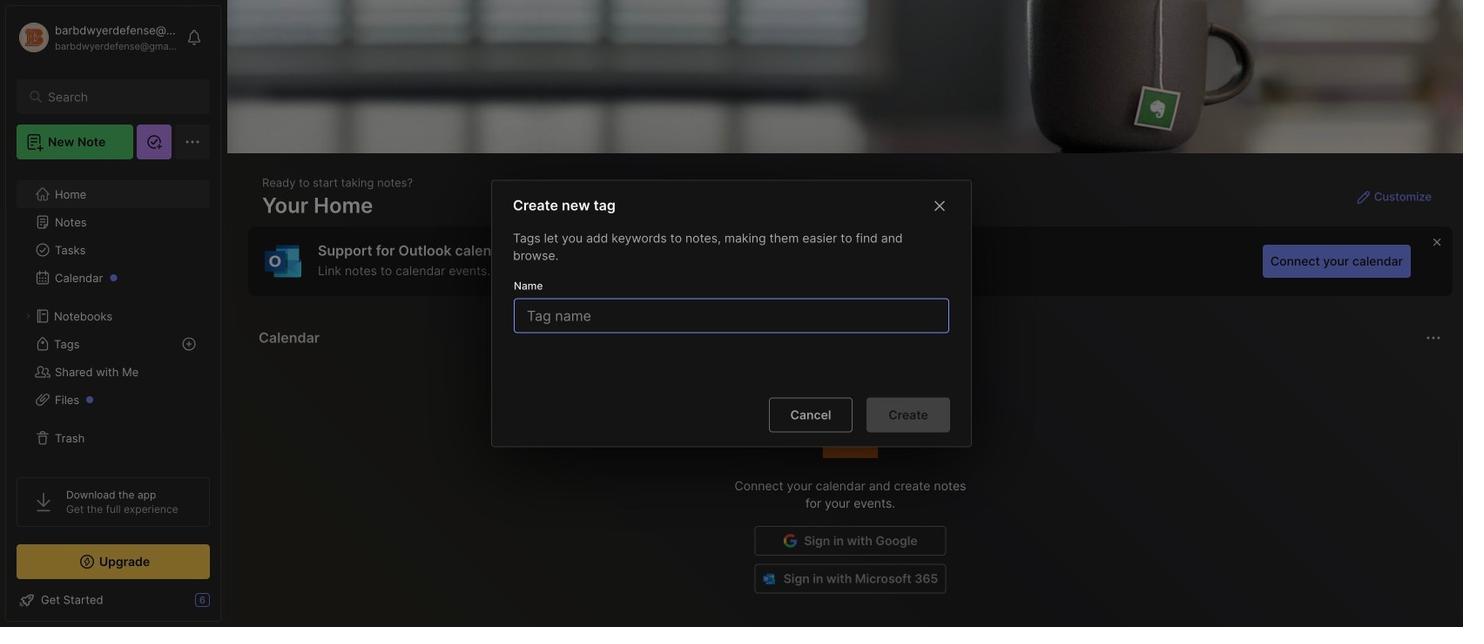 Task type: locate. For each thing, give the bounding box(es) containing it.
None search field
[[48, 86, 187, 107]]

tree inside main element
[[6, 170, 220, 462]]

Search text field
[[48, 89, 187, 105]]

close image
[[929, 196, 950, 216]]

tree
[[6, 170, 220, 462]]

main element
[[0, 0, 226, 627]]



Task type: vqa. For each thing, say whether or not it's contained in the screenshot.
TAG NAME text field
yes



Task type: describe. For each thing, give the bounding box(es) containing it.
Tag name text field
[[525, 299, 941, 332]]

expand notebooks image
[[23, 311, 33, 321]]

none search field inside main element
[[48, 86, 187, 107]]



